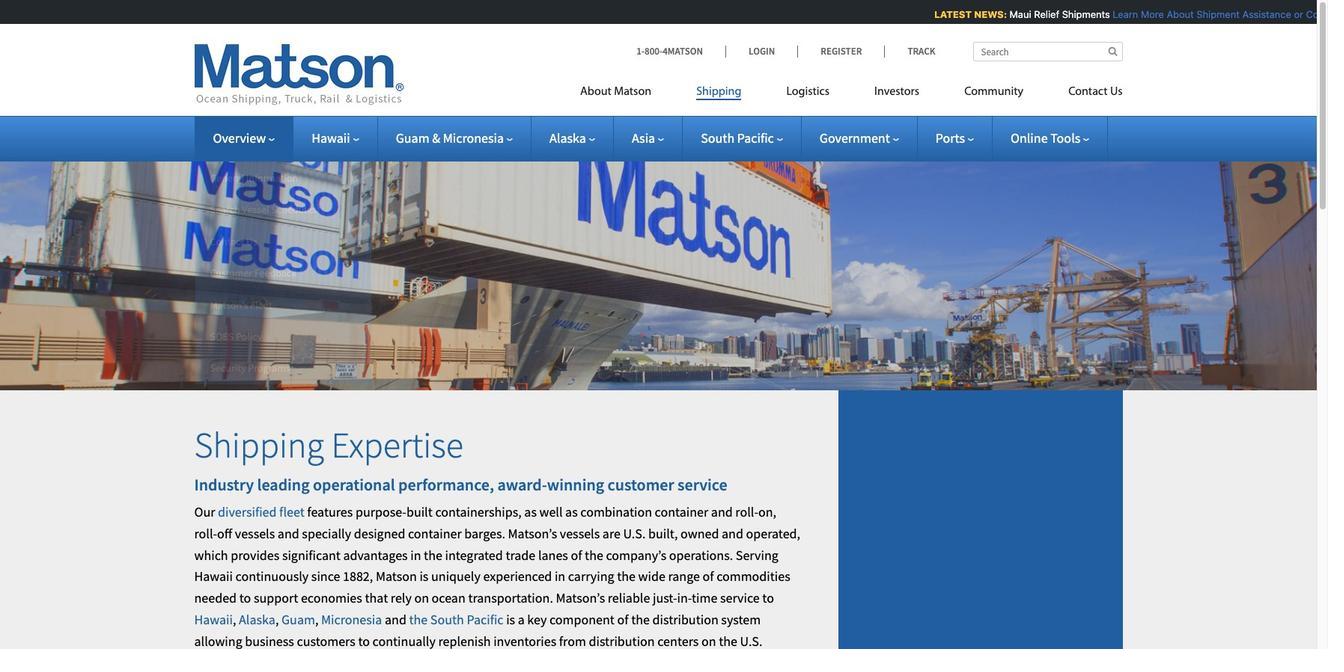 Task type: vqa. For each thing, say whether or not it's contained in the screenshot.
VIN
no



Task type: describe. For each thing, give the bounding box(es) containing it.
alaska inside features purpose-built containerships, as well as combination container and roll-on, roll-off vessels and specially designed container barges. matson's vessels are u.s. built, owned and operated, which provides significant advantages in the integrated trade lanes of the company's operations. serving hawaii continuously since 1882, matson is uniquely experienced in carrying the wide range of commodities needed to support economies that rely on ocean transportation. matson's reliable just-in-time service to hawaii , alaska , guam , micronesia and the south pacific
[[239, 612, 275, 629]]

micronesia inside features purpose-built containerships, as well as combination container and roll-on, roll-off vessels and specially designed container barges. matson's vessels are u.s. built, owned and operated, which provides significant advantages in the integrated trade lanes of the company's operations. serving hawaii continuously since 1882, matson is uniquely experienced in carrying the wide range of commodities needed to support economies that rely on ocean transportation. matson's reliable just-in-time service to hawaii , alaska , guam , micronesia and the south pacific
[[321, 612, 382, 629]]

general information link
[[195, 162, 371, 194]]

trade
[[506, 547, 536, 564]]

from
[[559, 633, 586, 650]]

inventories
[[494, 633, 557, 650]]

more
[[1139, 8, 1162, 20]]

customer feedback link
[[195, 258, 371, 289]]

1 vessels from the left
[[235, 526, 275, 543]]

0 horizontal spatial to
[[239, 590, 251, 607]]

shipping link
[[674, 79, 764, 109]]

1 horizontal spatial guam
[[396, 130, 430, 147]]

replenish
[[438, 633, 491, 650]]

search image
[[1109, 46, 1118, 56]]

and up owned
[[711, 504, 733, 521]]

guam inside features purpose-built containerships, as well as combination container and roll-on, roll-off vessels and specially designed container barges. matson's vessels are u.s. built, owned and operated, which provides significant advantages in the integrated trade lanes of the company's operations. serving hawaii continuously since 1882, matson is uniquely experienced in carrying the wide range of commodities needed to support economies that rely on ocean transportation. matson's reliable just-in-time service to hawaii , alaska , guam , micronesia and the south pacific
[[282, 612, 315, 629]]

government link
[[820, 130, 899, 147]]

performance,
[[398, 474, 494, 495]]

wide
[[638, 569, 666, 586]]

800-
[[645, 45, 663, 58]]

1 horizontal spatial container
[[655, 504, 709, 521]]

just-
[[653, 590, 677, 607]]

asia
[[632, 130, 655, 147]]

expertise
[[331, 423, 463, 468]]

0 vertical spatial of
[[571, 547, 582, 564]]

matson's fleet link
[[195, 289, 371, 321]]

sqes policy
[[210, 330, 262, 344]]

operational
[[313, 474, 395, 495]]

tools
[[1051, 130, 1081, 147]]

2 vessels from the left
[[560, 526, 600, 543]]

2 as from the left
[[565, 504, 578, 521]]

about matson link
[[580, 79, 674, 109]]

customers
[[297, 633, 356, 650]]

on inside features purpose-built containerships, as well as combination container and roll-on, roll-off vessels and specially designed container barges. matson's vessels are u.s. built, owned and operated, which provides significant advantages in the integrated trade lanes of the company's operations. serving hawaii continuously since 1882, matson is uniquely experienced in carrying the wide range of commodities needed to support economies that rely on ocean transportation. matson's reliable just-in-time service to hawaii , alaska , guam , micronesia and the south pacific
[[414, 590, 429, 607]]

significant
[[282, 547, 341, 564]]

1 vertical spatial in
[[555, 569, 566, 586]]

operated,
[[746, 526, 801, 543]]

the down system
[[719, 633, 738, 650]]

general information
[[210, 171, 298, 185]]

to inside is a key component of the distribution system allowing business customers to continually replenish inventories from distribution centers on the u.s
[[358, 633, 370, 650]]

conta
[[1304, 8, 1328, 20]]

0 vertical spatial about
[[1165, 8, 1192, 20]]

carrying
[[568, 569, 614, 586]]

community
[[965, 86, 1024, 98]]

1 vertical spatial distribution
[[589, 633, 655, 650]]

provides
[[231, 547, 280, 564]]

overview link
[[213, 130, 275, 147]]

shipping for shipping expertise
[[194, 423, 324, 468]]

our diversified fleet
[[194, 504, 305, 521]]

online tools link
[[1011, 130, 1090, 147]]

system
[[721, 612, 761, 629]]

service inside features purpose-built containerships, as well as combination container and roll-on, roll-off vessels and specially designed container barges. matson's vessels are u.s. built, owned and operated, which provides significant advantages in the integrated trade lanes of the company's operations. serving hawaii continuously since 1882, matson is uniquely experienced in carrying the wide range of commodities needed to support economies that rely on ocean transportation. matson's reliable just-in-time service to hawaii , alaska , guam , micronesia and the south pacific
[[720, 590, 760, 607]]

built,
[[648, 526, 678, 543]]

operations.
[[669, 547, 733, 564]]

on inside is a key component of the distribution system allowing business customers to continually replenish inventories from distribution centers on the u.s
[[702, 633, 716, 650]]

Search search field
[[973, 42, 1123, 61]]

the up carrying
[[585, 547, 603, 564]]

4matson
[[663, 45, 703, 58]]

features
[[307, 504, 353, 521]]

fleet
[[250, 298, 272, 312]]

1 vertical spatial us
[[246, 235, 257, 248]]

ports
[[936, 130, 965, 147]]

general
[[210, 171, 244, 185]]

of inside is a key component of the distribution system allowing business customers to continually replenish inventories from distribution centers on the u.s
[[617, 612, 629, 629]]

range
[[668, 569, 700, 586]]

advantages
[[343, 547, 408, 564]]

1 horizontal spatial micronesia
[[443, 130, 504, 147]]

commodities
[[717, 569, 791, 586]]

track link
[[885, 45, 936, 58]]

the up "reliable"
[[617, 569, 636, 586]]

security
[[210, 362, 246, 375]]

2 vertical spatial hawaii
[[194, 612, 233, 629]]

ports link
[[936, 130, 974, 147]]

a
[[518, 612, 525, 629]]

0 vertical spatial matson's
[[210, 298, 248, 312]]

search vessel schedules link
[[195, 194, 371, 226]]

combination
[[581, 504, 652, 521]]

guam & micronesia link
[[396, 130, 513, 147]]

1 vertical spatial hawaii
[[194, 569, 233, 586]]

guam link
[[282, 612, 315, 629]]

login
[[749, 45, 775, 58]]

contact us for the top 'contact us' "link"
[[1069, 86, 1123, 98]]

economies
[[301, 590, 362, 607]]

continuously
[[236, 569, 309, 586]]

our
[[194, 504, 215, 521]]

latest news: maui relief shipments learn more about shipment assistance or conta
[[933, 8, 1328, 20]]

company's
[[606, 547, 667, 564]]

government
[[820, 130, 890, 147]]

banner image
[[0, 138, 1317, 391]]

0 vertical spatial alaska link
[[550, 130, 595, 147]]

matson inside top menu navigation
[[614, 86, 652, 98]]

micronesia link
[[321, 612, 382, 629]]

2 vertical spatial matson's
[[556, 590, 605, 607]]

1 horizontal spatial roll-
[[736, 504, 759, 521]]

1 horizontal spatial hawaii link
[[312, 130, 359, 147]]

ocean
[[432, 590, 466, 607]]

matson inside features purpose-built containerships, as well as combination container and roll-on, roll-off vessels and specially designed container barges. matson's vessels are u.s. built, owned and operated, which provides significant advantages in the integrated trade lanes of the company's operations. serving hawaii continuously since 1882, matson is uniquely experienced in carrying the wide range of commodities needed to support economies that rely on ocean transportation. matson's reliable just-in-time service to hawaii , alaska , guam , micronesia and the south pacific
[[376, 569, 417, 586]]

is inside is a key component of the distribution system allowing business customers to continually replenish inventories from distribution centers on the u.s
[[506, 612, 515, 629]]

top menu navigation
[[580, 79, 1123, 109]]

owned
[[681, 526, 719, 543]]

and up the serving
[[722, 526, 744, 543]]

or
[[1292, 8, 1302, 20]]

1-800-4matson
[[637, 45, 703, 58]]

which
[[194, 547, 228, 564]]

about inside top menu navigation
[[580, 86, 612, 98]]

well
[[540, 504, 563, 521]]

centers
[[658, 633, 699, 650]]

1 , from the left
[[233, 612, 236, 629]]

shipping for shipping
[[696, 86, 742, 98]]

contact us for bottommost 'contact us' "link"
[[210, 235, 257, 248]]

1 vertical spatial roll-
[[194, 526, 217, 543]]

online tools
[[1011, 130, 1081, 147]]

diversified fleet link
[[218, 504, 305, 521]]

south inside features purpose-built containerships, as well as combination container and roll-on, roll-off vessels and specially designed container barges. matson's vessels are u.s. built, owned and operated, which provides significant advantages in the integrated trade lanes of the company's operations. serving hawaii continuously since 1882, matson is uniquely experienced in carrying the wide range of commodities needed to support economies that rely on ocean transportation. matson's reliable just-in-time service to hawaii , alaska , guam , micronesia and the south pacific
[[430, 612, 464, 629]]

and down rely
[[385, 612, 407, 629]]

designed
[[354, 526, 405, 543]]

south pacific link
[[701, 130, 783, 147]]

1-800-4matson link
[[637, 45, 726, 58]]

business
[[245, 633, 294, 650]]

information
[[246, 171, 298, 185]]

contact inside top menu navigation
[[1069, 86, 1108, 98]]

latest
[[933, 8, 970, 20]]

us inside top menu navigation
[[1110, 86, 1123, 98]]

that
[[365, 590, 388, 607]]



Task type: locate. For each thing, give the bounding box(es) containing it.
, left the guam "link"
[[275, 612, 279, 629]]

0 vertical spatial micronesia
[[443, 130, 504, 147]]

0 horizontal spatial in
[[410, 547, 421, 564]]

, up allowing at the bottom of page
[[233, 612, 236, 629]]

0 horizontal spatial pacific
[[467, 612, 504, 629]]

hawaii link up general information link
[[312, 130, 359, 147]]

matson's up trade in the left bottom of the page
[[508, 526, 557, 543]]

south down shipping link
[[701, 130, 735, 147]]

1 vertical spatial pacific
[[467, 612, 504, 629]]

1 vertical spatial contact us link
[[195, 226, 371, 258]]

0 horizontal spatial contact us link
[[195, 226, 371, 258]]

and down fleet
[[278, 526, 299, 543]]

0 horizontal spatial on
[[414, 590, 429, 607]]

1 horizontal spatial as
[[565, 504, 578, 521]]

distribution down in-
[[653, 612, 719, 629]]

1 vertical spatial shipping
[[194, 423, 324, 468]]

0 vertical spatial service
[[678, 474, 728, 495]]

0 vertical spatial alaska
[[550, 130, 586, 147]]

0 vertical spatial in
[[410, 547, 421, 564]]

south pacific
[[701, 130, 774, 147]]

winning
[[547, 474, 604, 495]]

1 horizontal spatial alaska
[[550, 130, 586, 147]]

on right rely
[[414, 590, 429, 607]]

of up time on the right bottom of the page
[[703, 569, 714, 586]]

0 vertical spatial roll-
[[736, 504, 759, 521]]

1-
[[637, 45, 645, 58]]

pacific inside features purpose-built containerships, as well as combination container and roll-on, roll-off vessels and specially designed container barges. matson's vessels are u.s. built, owned and operated, which provides significant advantages in the integrated trade lanes of the company's operations. serving hawaii continuously since 1882, matson is uniquely experienced in carrying the wide range of commodities needed to support economies that rely on ocean transportation. matson's reliable just-in-time service to hawaii , alaska , guam , micronesia and the south pacific
[[467, 612, 504, 629]]

0 horizontal spatial shipping
[[194, 423, 324, 468]]

0 vertical spatial us
[[1110, 86, 1123, 98]]

vessels
[[235, 526, 275, 543], [560, 526, 600, 543]]

shipment
[[1195, 8, 1238, 20]]

overview
[[213, 130, 266, 147]]

shipping inside shipping link
[[696, 86, 742, 98]]

vessel
[[242, 203, 269, 217]]

0 horizontal spatial south
[[430, 612, 464, 629]]

alaska down the about matson
[[550, 130, 586, 147]]

0 vertical spatial contact us link
[[1046, 79, 1123, 109]]

the
[[424, 547, 442, 564], [585, 547, 603, 564], [617, 569, 636, 586], [409, 612, 428, 629], [631, 612, 650, 629], [719, 633, 738, 650]]

0 horizontal spatial ,
[[233, 612, 236, 629]]

of right lanes
[[571, 547, 582, 564]]

programs
[[248, 362, 290, 375]]

feedback
[[255, 267, 297, 280]]

2 horizontal spatial to
[[763, 590, 774, 607]]

hawaii link down needed
[[194, 612, 233, 629]]

0 horizontal spatial micronesia
[[321, 612, 382, 629]]

logistics link
[[764, 79, 852, 109]]

integrated
[[445, 547, 503, 564]]

1 horizontal spatial of
[[617, 612, 629, 629]]

0 vertical spatial hawaii
[[312, 130, 350, 147]]

1 vertical spatial of
[[703, 569, 714, 586]]

south down ocean
[[430, 612, 464, 629]]

shipments
[[1060, 8, 1108, 20]]

time
[[692, 590, 718, 607]]

0 vertical spatial contact us
[[1069, 86, 1123, 98]]

1 vertical spatial micronesia
[[321, 612, 382, 629]]

as left well
[[524, 504, 537, 521]]

0 horizontal spatial hawaii link
[[194, 612, 233, 629]]

contact down search
[[210, 235, 244, 248]]

support
[[254, 590, 298, 607]]

0 vertical spatial container
[[655, 504, 709, 521]]

the up uniquely
[[424, 547, 442, 564]]

1 vertical spatial south
[[430, 612, 464, 629]]

guam left &
[[396, 130, 430, 147]]

matson down "1-"
[[614, 86, 652, 98]]

assistance
[[1241, 8, 1290, 20]]

investors link
[[852, 79, 942, 109]]

in right "advantages"
[[410, 547, 421, 564]]

maui
[[1008, 8, 1030, 20]]

1 vertical spatial service
[[720, 590, 760, 607]]

1 horizontal spatial ,
[[275, 612, 279, 629]]

the up continually
[[409, 612, 428, 629]]

1 vertical spatial alaska
[[239, 612, 275, 629]]

us down search "image"
[[1110, 86, 1123, 98]]

roll- down our
[[194, 526, 217, 543]]

is left a
[[506, 612, 515, 629]]

us up customer feedback
[[246, 235, 257, 248]]

continually
[[373, 633, 436, 650]]

pacific
[[737, 130, 774, 147], [467, 612, 504, 629]]

track
[[908, 45, 936, 58]]

in down lanes
[[555, 569, 566, 586]]

logistics
[[787, 86, 830, 98]]

1 horizontal spatial pacific
[[737, 130, 774, 147]]

1 horizontal spatial is
[[506, 612, 515, 629]]

matson's down customer
[[210, 298, 248, 312]]

features purpose-built containerships, as well as combination container and roll-on, roll-off vessels and specially designed container barges. matson's vessels are u.s. built, owned and operated, which provides significant advantages in the integrated trade lanes of the company's operations. serving hawaii continuously since 1882, matson is uniquely experienced in carrying the wide range of commodities needed to support economies that rely on ocean transportation. matson's reliable just-in-time service to hawaii , alaska , guam , micronesia and the south pacific
[[194, 504, 801, 629]]

1 vertical spatial about
[[580, 86, 612, 98]]

1 as from the left
[[524, 504, 537, 521]]

1 horizontal spatial in
[[555, 569, 566, 586]]

roll- up operated,
[[736, 504, 759, 521]]

2 vertical spatial of
[[617, 612, 629, 629]]

distribution
[[653, 612, 719, 629], [589, 633, 655, 650]]

contact us
[[1069, 86, 1123, 98], [210, 235, 257, 248]]

search vessel schedules
[[210, 203, 316, 217]]

1 vertical spatial is
[[506, 612, 515, 629]]

industry leading operational performance, award-winning customer service
[[194, 474, 728, 495]]

is a key component of the distribution system allowing business customers to continually replenish inventories from distribution centers on the u.s
[[194, 612, 763, 650]]

of
[[571, 547, 582, 564], [703, 569, 714, 586], [617, 612, 629, 629]]

0 horizontal spatial roll-
[[194, 526, 217, 543]]

0 vertical spatial on
[[414, 590, 429, 607]]

matson
[[614, 86, 652, 98], [376, 569, 417, 586]]

guam down support
[[282, 612, 315, 629]]

1 vertical spatial guam
[[282, 612, 315, 629]]

built
[[407, 504, 433, 521]]

service up system
[[720, 590, 760, 607]]

1 vertical spatial contact us
[[210, 235, 257, 248]]

1 horizontal spatial shipping
[[696, 86, 742, 98]]

micronesia right &
[[443, 130, 504, 147]]

customer
[[608, 474, 674, 495]]

distribution down "reliable"
[[589, 633, 655, 650]]

are
[[603, 526, 621, 543]]

contact us link up feedback at the top left of page
[[195, 226, 371, 258]]

barges.
[[464, 526, 505, 543]]

1 vertical spatial alaska link
[[239, 612, 275, 629]]

1 vertical spatial contact
[[210, 235, 244, 248]]

award-
[[497, 474, 547, 495]]

key
[[527, 612, 547, 629]]

of down "reliable"
[[617, 612, 629, 629]]

0 vertical spatial pacific
[[737, 130, 774, 147]]

the south pacific link
[[409, 612, 504, 629]]

about matson
[[580, 86, 652, 98]]

0 vertical spatial guam
[[396, 130, 430, 147]]

1 vertical spatial matson
[[376, 569, 417, 586]]

pacific down shipping link
[[737, 130, 774, 147]]

to right needed
[[239, 590, 251, 607]]

0 horizontal spatial matson
[[376, 569, 417, 586]]

0 horizontal spatial vessels
[[235, 526, 275, 543]]

0 horizontal spatial container
[[408, 526, 462, 543]]

1 horizontal spatial matson
[[614, 86, 652, 98]]

0 vertical spatial hawaii link
[[312, 130, 359, 147]]

0 horizontal spatial contact us
[[210, 235, 257, 248]]

1 horizontal spatial contact us link
[[1046, 79, 1123, 109]]

customer feedback
[[210, 267, 297, 280]]

1 vertical spatial matson's
[[508, 526, 557, 543]]

to down "commodities"
[[763, 590, 774, 607]]

in
[[410, 547, 421, 564], [555, 569, 566, 586]]

alaska
[[550, 130, 586, 147], [239, 612, 275, 629]]

contact us inside top menu navigation
[[1069, 86, 1123, 98]]

None search field
[[973, 42, 1123, 61]]

security programs
[[210, 362, 290, 375]]

vessels up provides
[[235, 526, 275, 543]]

hawaii up general information link
[[312, 130, 350, 147]]

2 horizontal spatial of
[[703, 569, 714, 586]]

0 horizontal spatial alaska
[[239, 612, 275, 629]]

&
[[432, 130, 440, 147]]

0 horizontal spatial guam
[[282, 612, 315, 629]]

1 horizontal spatial about
[[1165, 8, 1192, 20]]

to down micronesia link
[[358, 633, 370, 650]]

on right the centers
[[702, 633, 716, 650]]

, up customers
[[315, 612, 319, 629]]

vessels left the are
[[560, 526, 600, 543]]

1 vertical spatial on
[[702, 633, 716, 650]]

contact us link up tools
[[1046, 79, 1123, 109]]

section
[[820, 391, 1142, 650]]

alaska link up the business on the bottom left of page
[[239, 612, 275, 629]]

0 vertical spatial distribution
[[653, 612, 719, 629]]

contact us link
[[1046, 79, 1123, 109], [195, 226, 371, 258]]

1882,
[[343, 569, 373, 586]]

purpose-
[[356, 504, 407, 521]]

allowing
[[194, 633, 242, 650]]

1 horizontal spatial to
[[358, 633, 370, 650]]

0 vertical spatial contact
[[1069, 86, 1108, 98]]

is left uniquely
[[420, 569, 429, 586]]

news:
[[972, 8, 1005, 20]]

contact us up customer
[[210, 235, 257, 248]]

us
[[1110, 86, 1123, 98], [246, 235, 257, 248]]

1 vertical spatial hawaii link
[[194, 612, 233, 629]]

as right well
[[565, 504, 578, 521]]

1 horizontal spatial vessels
[[560, 526, 600, 543]]

hawaii down needed
[[194, 612, 233, 629]]

0 horizontal spatial us
[[246, 235, 257, 248]]

leading
[[257, 474, 310, 495]]

containerships,
[[435, 504, 522, 521]]

1 horizontal spatial contact
[[1069, 86, 1108, 98]]

shipping up south pacific
[[696, 86, 742, 98]]

contact us down search "image"
[[1069, 86, 1123, 98]]

alaska link down the about matson
[[550, 130, 595, 147]]

in-
[[677, 590, 692, 607]]

needed
[[194, 590, 237, 607]]

matson's fleet
[[210, 298, 272, 312]]

shipping expertise
[[194, 423, 463, 468]]

community link
[[942, 79, 1046, 109]]

container down built
[[408, 526, 462, 543]]

1 vertical spatial container
[[408, 526, 462, 543]]

,
[[233, 612, 236, 629], [275, 612, 279, 629], [315, 612, 319, 629]]

matson up rely
[[376, 569, 417, 586]]

the down "reliable"
[[631, 612, 650, 629]]

0 horizontal spatial about
[[580, 86, 612, 98]]

diversified
[[218, 504, 277, 521]]

0 vertical spatial south
[[701, 130, 735, 147]]

online
[[1011, 130, 1048, 147]]

off
[[217, 526, 232, 543]]

to
[[239, 590, 251, 607], [763, 590, 774, 607], [358, 633, 370, 650]]

2 horizontal spatial ,
[[315, 612, 319, 629]]

hawaii link
[[312, 130, 359, 147], [194, 612, 233, 629]]

1 horizontal spatial contact us
[[1069, 86, 1123, 98]]

container up owned
[[655, 504, 709, 521]]

learn
[[1111, 8, 1137, 20]]

shipping up "leading"
[[194, 423, 324, 468]]

matson's
[[210, 298, 248, 312], [508, 526, 557, 543], [556, 590, 605, 607]]

on,
[[759, 504, 777, 521]]

0 vertical spatial shipping
[[696, 86, 742, 98]]

customer
[[210, 267, 252, 280]]

0 horizontal spatial contact
[[210, 235, 244, 248]]

0 horizontal spatial of
[[571, 547, 582, 564]]

pacific up replenish
[[467, 612, 504, 629]]

register link
[[798, 45, 885, 58]]

0 horizontal spatial as
[[524, 504, 537, 521]]

security programs link
[[195, 353, 371, 385]]

2 , from the left
[[275, 612, 279, 629]]

relief
[[1032, 8, 1058, 20]]

container
[[655, 504, 709, 521], [408, 526, 462, 543]]

guam & micronesia
[[396, 130, 504, 147]]

is inside features purpose-built containerships, as well as combination container and roll-on, roll-off vessels and specially designed container barges. matson's vessels are u.s. built, owned and operated, which provides significant advantages in the integrated trade lanes of the company's operations. serving hawaii continuously since 1882, matson is uniquely experienced in carrying the wide range of commodities needed to support economies that rely on ocean transportation. matson's reliable just-in-time service to hawaii , alaska , guam , micronesia and the south pacific
[[420, 569, 429, 586]]

hawaii up needed
[[194, 569, 233, 586]]

3 , from the left
[[315, 612, 319, 629]]

investors
[[875, 86, 920, 98]]

alaska up the business on the bottom left of page
[[239, 612, 275, 629]]

blue matson logo with ocean, shipping, truck, rail and logistics written beneath it. image
[[194, 44, 404, 106]]

matson's up component
[[556, 590, 605, 607]]

south
[[701, 130, 735, 147], [430, 612, 464, 629]]

0 horizontal spatial is
[[420, 569, 429, 586]]

transportation.
[[468, 590, 553, 607]]

micronesia down economies
[[321, 612, 382, 629]]

u.s.
[[623, 526, 646, 543]]

0 vertical spatial is
[[420, 569, 429, 586]]

0 horizontal spatial alaska link
[[239, 612, 275, 629]]

service up owned
[[678, 474, 728, 495]]

1 horizontal spatial south
[[701, 130, 735, 147]]

0 vertical spatial matson
[[614, 86, 652, 98]]

contact up tools
[[1069, 86, 1108, 98]]

learn more about shipment assistance or conta link
[[1111, 8, 1328, 20]]

1 horizontal spatial on
[[702, 633, 716, 650]]



